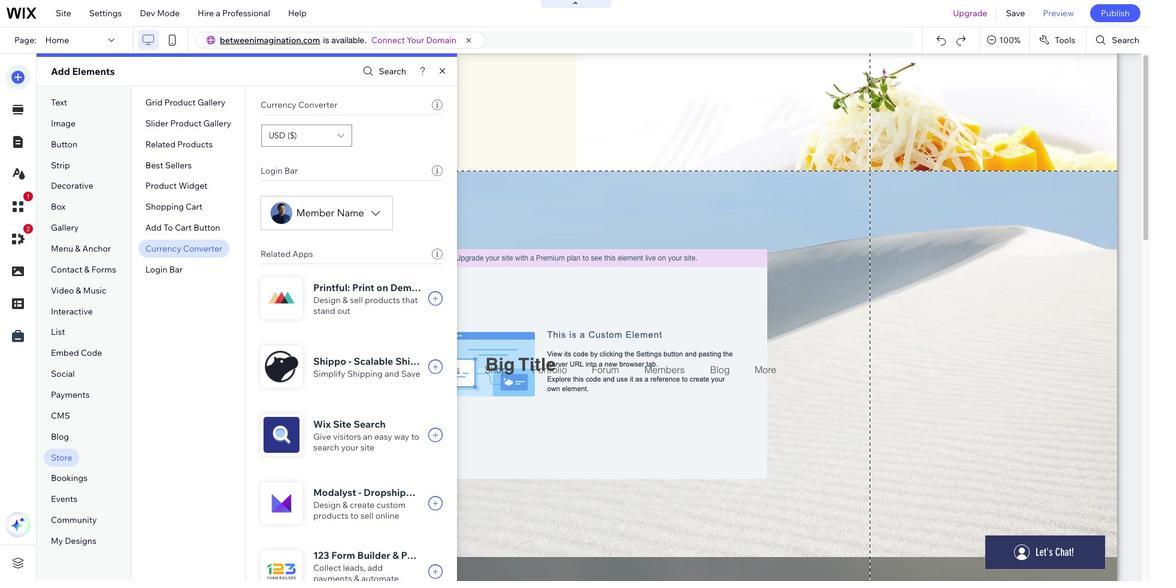 Task type: describe. For each thing, give the bounding box(es) containing it.
upgrade
[[953, 8, 988, 19]]

text
[[51, 97, 67, 108]]

hire a professional
[[198, 8, 270, 19]]

product for slider
[[170, 118, 202, 129]]

custom
[[377, 500, 406, 511]]

0 vertical spatial bar
[[285, 165, 298, 176]]

and
[[385, 369, 399, 379]]

shopping cart
[[145, 202, 203, 212]]

1 horizontal spatial login
[[261, 165, 283, 176]]

0 vertical spatial search
[[1112, 35, 1140, 46]]

my designs
[[51, 536, 96, 547]]

1
[[26, 193, 30, 200]]

payments
[[313, 573, 352, 581]]

list
[[51, 327, 65, 338]]

slider product gallery
[[145, 118, 231, 129]]

designs
[[65, 536, 96, 547]]

to
[[164, 222, 173, 233]]

easy
[[375, 431, 392, 442]]

demand
[[391, 282, 429, 294]]

simplify
[[313, 369, 346, 379]]

leads,
[[343, 563, 366, 573]]

& right builder
[[393, 550, 399, 562]]

design inside modalyst - dropshipping design & create custom products to sell online
[[313, 500, 341, 511]]

scalable
[[354, 355, 393, 367]]

modalyst
[[313, 487, 356, 499]]

printful:
[[313, 282, 350, 294]]

0 horizontal spatial button
[[51, 139, 77, 150]]

video & music
[[51, 285, 106, 296]]

embed
[[51, 348, 79, 359]]

wix
[[313, 418, 331, 430]]

decorative
[[51, 181, 93, 191]]

best sellers
[[145, 160, 192, 171]]

grid product gallery
[[145, 97, 225, 108]]

gallery for slider product gallery
[[204, 118, 231, 129]]

form
[[332, 550, 355, 562]]

payments inside 123 form builder & payments collect leads, add payments & automat
[[401, 550, 447, 562]]

100% button
[[981, 27, 1029, 53]]

hire
[[198, 8, 214, 19]]

create
[[350, 500, 375, 511]]

2 vertical spatial product
[[145, 181, 177, 191]]

slider
[[145, 118, 168, 129]]

add
[[368, 563, 383, 573]]

0 vertical spatial cart
[[186, 202, 203, 212]]

related for related products
[[145, 139, 176, 150]]

tools
[[1055, 35, 1076, 46]]

save button
[[997, 0, 1035, 26]]

123 form builder & payments collect leads, add payments & automat
[[313, 550, 447, 581]]

0 horizontal spatial converter
[[183, 243, 222, 254]]

strip
[[51, 160, 70, 171]]

- for shippo
[[349, 355, 352, 367]]

0 horizontal spatial shipping
[[347, 369, 383, 379]]

best
[[145, 160, 163, 171]]

video
[[51, 285, 74, 296]]

0 vertical spatial currency converter
[[261, 99, 338, 110]]

site inside "wix site search give visitors an easy way to search your site"
[[333, 418, 352, 430]]

0 vertical spatial payments
[[51, 390, 90, 400]]

gallery for grid product gallery
[[198, 97, 225, 108]]

mode
[[157, 8, 180, 19]]

save inside shippo - scalable shipping simplify shipping and save
[[401, 369, 420, 379]]

products
[[177, 139, 213, 150]]

help
[[288, 8, 307, 19]]

embed code
[[51, 348, 102, 359]]

betweenimagination.com
[[220, 35, 320, 46]]

1 horizontal spatial search button
[[1087, 27, 1151, 53]]

contact & forms
[[51, 264, 116, 275]]

products for demand
[[365, 295, 400, 306]]

is available. connect your domain
[[323, 35, 457, 46]]

2 vertical spatial gallery
[[51, 222, 79, 233]]

available.
[[332, 35, 367, 45]]

shippo - scalable shipping simplify shipping and save
[[313, 355, 437, 379]]

preview
[[1044, 8, 1074, 19]]

out
[[337, 306, 351, 316]]

to for dropshipping
[[351, 511, 359, 521]]

settings
[[89, 8, 122, 19]]

bookings
[[51, 473, 88, 484]]

forms
[[92, 264, 116, 275]]

box
[[51, 202, 66, 212]]

1 horizontal spatial login bar
[[261, 165, 298, 176]]

1 horizontal spatial shipping
[[395, 355, 437, 367]]

search
[[313, 442, 339, 453]]

that
[[402, 295, 418, 306]]

0 vertical spatial converter
[[298, 99, 338, 110]]

on
[[377, 282, 388, 294]]

publish
[[1101, 8, 1130, 19]]

100%
[[1000, 35, 1021, 46]]

way
[[394, 431, 409, 442]]

wix site search give visitors an easy way to search your site
[[313, 418, 419, 453]]

- for modalyst
[[358, 487, 362, 499]]



Task type: vqa. For each thing, say whether or not it's contained in the screenshot.
search
yes



Task type: locate. For each thing, give the bounding box(es) containing it.
gallery up products
[[204, 118, 231, 129]]

product up "slider product gallery"
[[164, 97, 196, 108]]

0 vertical spatial login bar
[[261, 165, 298, 176]]

menu & anchor
[[51, 243, 111, 254]]

1 vertical spatial products
[[313, 511, 349, 521]]

& right menu
[[75, 243, 81, 254]]

1 horizontal spatial button
[[194, 222, 220, 233]]

button right "to"
[[194, 222, 220, 233]]

- inside modalyst - dropshipping design & create custom products to sell online
[[358, 487, 362, 499]]

professional
[[222, 8, 270, 19]]

0 vertical spatial -
[[349, 355, 352, 367]]

to down modalyst
[[351, 511, 359, 521]]

elements
[[72, 65, 115, 77]]

0 vertical spatial shipping
[[395, 355, 437, 367]]

related apps
[[261, 249, 313, 259]]

products inside the printful: print on demand design & sell products that stand out
[[365, 295, 400, 306]]

site
[[56, 8, 71, 19], [333, 418, 352, 430]]

0 vertical spatial product
[[164, 97, 196, 108]]

1 vertical spatial shipping
[[347, 369, 383, 379]]

1 vertical spatial add
[[145, 222, 162, 233]]

1 vertical spatial currency converter
[[145, 243, 222, 254]]

related down slider
[[145, 139, 176, 150]]

modalyst - dropshipping design & create custom products to sell online
[[313, 487, 427, 521]]

print
[[352, 282, 375, 294]]

1 horizontal spatial converter
[[298, 99, 338, 110]]

2 design from the top
[[313, 500, 341, 511]]

sell inside modalyst - dropshipping design & create custom products to sell online
[[361, 511, 374, 521]]

1 horizontal spatial currency
[[261, 99, 297, 110]]

related products
[[145, 139, 213, 150]]

add left "to"
[[145, 222, 162, 233]]

products down modalyst
[[313, 511, 349, 521]]

related left apps
[[261, 249, 291, 259]]

& inside the printful: print on demand design & sell products that stand out
[[343, 295, 348, 306]]

1 vertical spatial design
[[313, 500, 341, 511]]

products for design
[[313, 511, 349, 521]]

sell down print
[[350, 295, 363, 306]]

1 horizontal spatial site
[[333, 418, 352, 430]]

product for grid
[[164, 97, 196, 108]]

currency converter
[[261, 99, 338, 110], [145, 243, 222, 254]]

blog
[[51, 431, 69, 442]]

0 horizontal spatial payments
[[51, 390, 90, 400]]

1 vertical spatial -
[[358, 487, 362, 499]]

grid
[[145, 97, 163, 108]]

gallery up "slider product gallery"
[[198, 97, 225, 108]]

search up an
[[354, 418, 386, 430]]

anchor
[[82, 243, 111, 254]]

contact
[[51, 264, 82, 275]]

cart down 'widget'
[[186, 202, 203, 212]]

search inside "wix site search give visitors an easy way to search your site"
[[354, 418, 386, 430]]

0 horizontal spatial currency converter
[[145, 243, 222, 254]]

& down printful:
[[343, 295, 348, 306]]

button
[[51, 139, 77, 150], [194, 222, 220, 233]]

0 horizontal spatial products
[[313, 511, 349, 521]]

product up shopping
[[145, 181, 177, 191]]

apps
[[293, 249, 313, 259]]

1 vertical spatial converter
[[183, 243, 222, 254]]

1 vertical spatial payments
[[401, 550, 447, 562]]

0 vertical spatial products
[[365, 295, 400, 306]]

2 button
[[5, 224, 33, 252]]

cart
[[186, 202, 203, 212], [175, 222, 192, 233]]

widget
[[179, 181, 208, 191]]

1 vertical spatial search button
[[360, 63, 406, 80]]

add
[[51, 65, 70, 77], [145, 222, 162, 233]]

sell inside the printful: print on demand design & sell products that stand out
[[350, 295, 363, 306]]

cms
[[51, 410, 70, 421]]

0 horizontal spatial site
[[56, 8, 71, 19]]

stand
[[313, 306, 335, 316]]

1 horizontal spatial add
[[145, 222, 162, 233]]

give
[[313, 431, 331, 442]]

search down publish
[[1112, 35, 1140, 46]]

payments
[[51, 390, 90, 400], [401, 550, 447, 562]]

menu
[[51, 243, 73, 254]]

is
[[323, 35, 329, 45]]

site
[[361, 442, 375, 453]]

add up text
[[51, 65, 70, 77]]

1 horizontal spatial related
[[261, 249, 291, 259]]

-
[[349, 355, 352, 367], [358, 487, 362, 499]]

2
[[26, 225, 30, 233]]

bar
[[285, 165, 298, 176], [169, 264, 183, 275]]

&
[[75, 243, 81, 254], [84, 264, 90, 275], [76, 285, 81, 296], [343, 295, 348, 306], [343, 500, 348, 511], [393, 550, 399, 562], [354, 573, 360, 581]]

shopping
[[145, 202, 184, 212]]

events
[[51, 494, 77, 505]]

1 vertical spatial site
[[333, 418, 352, 430]]

0 vertical spatial search button
[[1087, 27, 1151, 53]]

0 vertical spatial related
[[145, 139, 176, 150]]

1 horizontal spatial payments
[[401, 550, 447, 562]]

save inside button
[[1006, 8, 1026, 19]]

dev mode
[[140, 8, 180, 19]]

0 horizontal spatial save
[[401, 369, 420, 379]]

0 vertical spatial button
[[51, 139, 77, 150]]

1 vertical spatial button
[[194, 222, 220, 233]]

1 horizontal spatial -
[[358, 487, 362, 499]]

online
[[376, 511, 399, 521]]

& right video
[[76, 285, 81, 296]]

search
[[1112, 35, 1140, 46], [379, 66, 406, 77], [354, 418, 386, 430]]

0 horizontal spatial login
[[145, 264, 167, 275]]

image
[[51, 118, 76, 129]]

- up create
[[358, 487, 362, 499]]

1 vertical spatial currency
[[145, 243, 181, 254]]

0 vertical spatial sell
[[350, 295, 363, 306]]

site up the home
[[56, 8, 71, 19]]

currency
[[261, 99, 297, 110], [145, 243, 181, 254]]

0 horizontal spatial add
[[51, 65, 70, 77]]

preview button
[[1035, 0, 1083, 26]]

1 vertical spatial search
[[379, 66, 406, 77]]

& left add
[[354, 573, 360, 581]]

design down modalyst
[[313, 500, 341, 511]]

search down is available. connect your domain
[[379, 66, 406, 77]]

1 vertical spatial save
[[401, 369, 420, 379]]

connect
[[371, 35, 405, 46]]

music
[[83, 285, 106, 296]]

1 button
[[5, 192, 33, 219]]

shipping
[[395, 355, 437, 367], [347, 369, 383, 379]]

login bar
[[261, 165, 298, 176], [145, 264, 183, 275]]

domain
[[426, 35, 457, 46]]

0 vertical spatial add
[[51, 65, 70, 77]]

0 vertical spatial gallery
[[198, 97, 225, 108]]

add for add to cart button
[[145, 222, 162, 233]]

& inside modalyst - dropshipping design & create custom products to sell online
[[343, 500, 348, 511]]

0 horizontal spatial to
[[351, 511, 359, 521]]

1 vertical spatial gallery
[[204, 118, 231, 129]]

0 horizontal spatial search button
[[360, 63, 406, 80]]

1 vertical spatial bar
[[169, 264, 183, 275]]

tools button
[[1030, 27, 1087, 53]]

collect
[[313, 563, 341, 573]]

shipping up and on the bottom left
[[395, 355, 437, 367]]

0 vertical spatial save
[[1006, 8, 1026, 19]]

0 horizontal spatial related
[[145, 139, 176, 150]]

1 horizontal spatial to
[[411, 431, 419, 442]]

save up 100%
[[1006, 8, 1026, 19]]

0 vertical spatial design
[[313, 295, 341, 306]]

0 vertical spatial currency
[[261, 99, 297, 110]]

product down grid product gallery
[[170, 118, 202, 129]]

1 design from the top
[[313, 295, 341, 306]]

an
[[363, 431, 373, 442]]

search button down "connect"
[[360, 63, 406, 80]]

cart right "to"
[[175, 222, 192, 233]]

1 vertical spatial sell
[[361, 511, 374, 521]]

gallery
[[198, 97, 225, 108], [204, 118, 231, 129], [51, 222, 79, 233]]

0 vertical spatial site
[[56, 8, 71, 19]]

shippo
[[313, 355, 346, 367]]

to inside modalyst - dropshipping design & create custom products to sell online
[[351, 511, 359, 521]]

community
[[51, 515, 97, 526]]

save
[[1006, 8, 1026, 19], [401, 369, 420, 379]]

- inside shippo - scalable shipping simplify shipping and save
[[349, 355, 352, 367]]

1 horizontal spatial currency converter
[[261, 99, 338, 110]]

0 horizontal spatial -
[[349, 355, 352, 367]]

0 vertical spatial login
[[261, 165, 283, 176]]

sellers
[[165, 160, 192, 171]]

& down modalyst
[[343, 500, 348, 511]]

add to cart button
[[145, 222, 220, 233]]

my
[[51, 536, 63, 547]]

1 vertical spatial to
[[351, 511, 359, 521]]

payments right builder
[[401, 550, 447, 562]]

add for add elements
[[51, 65, 70, 77]]

0 vertical spatial to
[[411, 431, 419, 442]]

to for search
[[411, 431, 419, 442]]

to inside "wix site search give visitors an easy way to search your site"
[[411, 431, 419, 442]]

a
[[216, 8, 220, 19]]

design inside the printful: print on demand design & sell products that stand out
[[313, 295, 341, 306]]

publish button
[[1091, 4, 1141, 22]]

1 horizontal spatial products
[[365, 295, 400, 306]]

save right and on the bottom left
[[401, 369, 420, 379]]

1 vertical spatial related
[[261, 249, 291, 259]]

payments down social
[[51, 390, 90, 400]]

your
[[407, 35, 424, 46]]

builder
[[357, 550, 391, 562]]

products inside modalyst - dropshipping design & create custom products to sell online
[[313, 511, 349, 521]]

site up visitors
[[333, 418, 352, 430]]

shipping down scalable
[[347, 369, 383, 379]]

button down the image
[[51, 139, 77, 150]]

products down on
[[365, 295, 400, 306]]

1 vertical spatial product
[[170, 118, 202, 129]]

gallery up menu
[[51, 222, 79, 233]]

home
[[45, 35, 69, 46]]

123
[[313, 550, 329, 562]]

sell
[[350, 295, 363, 306], [361, 511, 374, 521]]

1 vertical spatial login
[[145, 264, 167, 275]]

0 horizontal spatial login bar
[[145, 264, 183, 275]]

related
[[145, 139, 176, 150], [261, 249, 291, 259]]

1 horizontal spatial bar
[[285, 165, 298, 176]]

0 horizontal spatial currency
[[145, 243, 181, 254]]

2 vertical spatial search
[[354, 418, 386, 430]]

printful: print on demand design & sell products that stand out
[[313, 282, 429, 316]]

product widget
[[145, 181, 208, 191]]

1 vertical spatial cart
[[175, 222, 192, 233]]

1 horizontal spatial save
[[1006, 8, 1026, 19]]

0 horizontal spatial bar
[[169, 264, 183, 275]]

& left forms
[[84, 264, 90, 275]]

1 vertical spatial login bar
[[145, 264, 183, 275]]

search button down publish button
[[1087, 27, 1151, 53]]

to right the way on the bottom of page
[[411, 431, 419, 442]]

add elements
[[51, 65, 115, 77]]

- right the shippo on the left of page
[[349, 355, 352, 367]]

interactive
[[51, 306, 93, 317]]

related for related apps
[[261, 249, 291, 259]]

design down printful:
[[313, 295, 341, 306]]

code
[[81, 348, 102, 359]]

sell left online
[[361, 511, 374, 521]]

your
[[341, 442, 359, 453]]

social
[[51, 369, 75, 379]]



